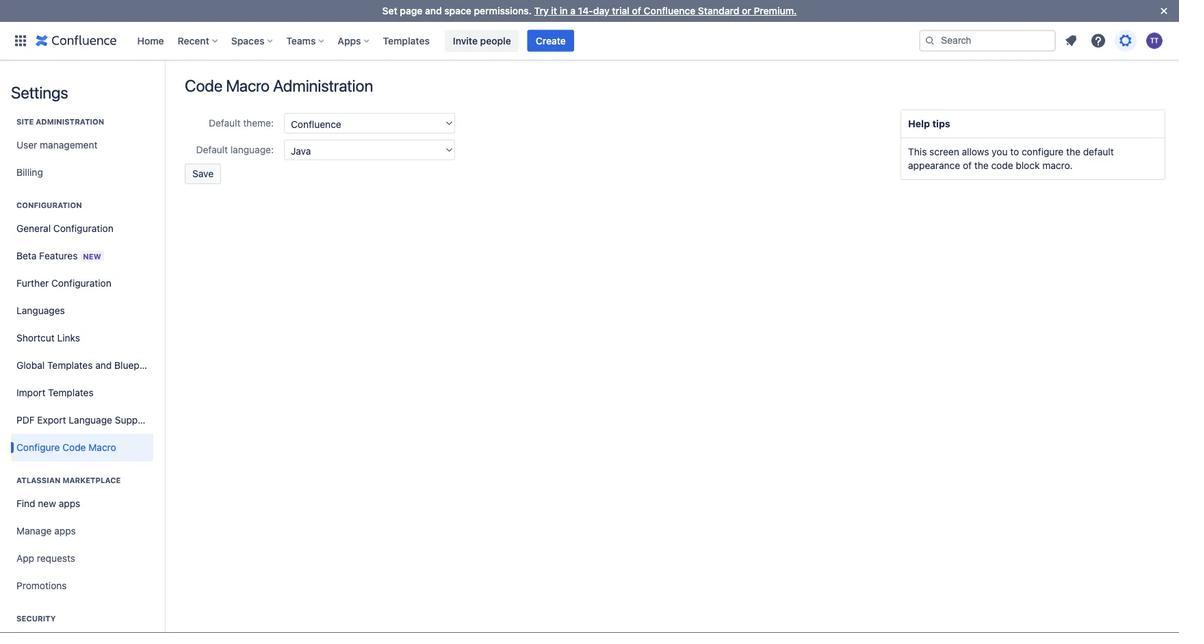 Task type: locate. For each thing, give the bounding box(es) containing it.
promotions
[[16, 580, 67, 592]]

global element
[[8, 22, 917, 60]]

1 horizontal spatial of
[[963, 160, 972, 171]]

home link
[[133, 30, 168, 52]]

the up "macro."
[[1067, 146, 1081, 157]]

default
[[209, 117, 241, 129], [196, 144, 228, 155]]

1 vertical spatial the
[[975, 160, 989, 171]]

site administration group
[[11, 103, 153, 190]]

Search field
[[920, 30, 1057, 52]]

billing
[[16, 167, 43, 178]]

to
[[1011, 146, 1020, 157]]

tips
[[933, 118, 951, 129]]

code inside configuration group
[[62, 442, 86, 453]]

code down pdf export language support link
[[62, 442, 86, 453]]

0 horizontal spatial and
[[95, 360, 112, 371]]

new
[[83, 252, 101, 261]]

1 vertical spatial macro
[[89, 442, 116, 453]]

1 horizontal spatial code
[[185, 76, 223, 95]]

confluence
[[644, 5, 696, 16]]

and right page
[[425, 5, 442, 16]]

apps up requests
[[54, 526, 76, 537]]

further configuration
[[16, 278, 111, 289]]

14-
[[578, 5, 594, 16]]

1 vertical spatial and
[[95, 360, 112, 371]]

templates link
[[379, 30, 434, 52]]

banner containing home
[[0, 22, 1180, 60]]

apps
[[338, 35, 361, 46]]

theme:
[[243, 117, 274, 129]]

templates up pdf export language support link
[[48, 387, 94, 399]]

recent
[[178, 35, 209, 46]]

apps right new
[[59, 498, 80, 509]]

code
[[185, 76, 223, 95], [62, 442, 86, 453]]

and left the blueprints
[[95, 360, 112, 371]]

0 horizontal spatial of
[[632, 5, 642, 16]]

2 vertical spatial templates
[[48, 387, 94, 399]]

1 vertical spatial default
[[196, 144, 228, 155]]

you
[[992, 146, 1008, 157]]

macro
[[226, 76, 270, 95], [89, 442, 116, 453]]

macro inside configuration group
[[89, 442, 116, 453]]

the
[[1067, 146, 1081, 157], [975, 160, 989, 171]]

new
[[38, 498, 56, 509]]

language
[[69, 415, 112, 426]]

settings
[[11, 83, 68, 102]]

user management
[[16, 139, 98, 151]]

a
[[571, 5, 576, 16]]

banner
[[0, 22, 1180, 60]]

teams
[[286, 35, 316, 46]]

security
[[16, 615, 56, 623]]

configuration up 'languages' link
[[51, 278, 111, 289]]

standard
[[698, 5, 740, 16]]

atlassian
[[16, 476, 61, 485]]

default language:
[[196, 144, 274, 155]]

configuration
[[16, 201, 82, 210], [53, 223, 113, 234], [51, 278, 111, 289]]

import templates link
[[11, 379, 153, 407]]

of
[[632, 5, 642, 16], [963, 160, 972, 171]]

0 vertical spatial the
[[1067, 146, 1081, 157]]

help icon image
[[1091, 33, 1107, 49]]

home
[[137, 35, 164, 46]]

default for default theme:
[[209, 117, 241, 129]]

of down allows
[[963, 160, 972, 171]]

macro up default theme:
[[226, 76, 270, 95]]

your profile and preferences image
[[1147, 33, 1163, 49]]

2 vertical spatial configuration
[[51, 278, 111, 289]]

1 horizontal spatial and
[[425, 5, 442, 16]]

and inside configuration group
[[95, 360, 112, 371]]

billing link
[[11, 159, 153, 186]]

configuration up new
[[53, 223, 113, 234]]

0 vertical spatial templates
[[383, 35, 430, 46]]

configuration up general
[[16, 201, 82, 210]]

app requests link
[[11, 545, 153, 572]]

1 horizontal spatial the
[[1067, 146, 1081, 157]]

permissions.
[[474, 5, 532, 16]]

confluence image
[[36, 33, 117, 49], [36, 33, 117, 49]]

marketplace
[[63, 476, 121, 485]]

language:
[[231, 144, 274, 155]]

administration
[[273, 76, 373, 95]]

configure code macro link
[[11, 434, 153, 461]]

templates for global templates and blueprints
[[47, 360, 93, 371]]

shortcut links
[[16, 332, 80, 344]]

1 vertical spatial configuration
[[53, 223, 113, 234]]

0 horizontal spatial code
[[62, 442, 86, 453]]

1 vertical spatial code
[[62, 442, 86, 453]]

site
[[16, 117, 34, 126]]

default up default language:
[[209, 117, 241, 129]]

apps
[[59, 498, 80, 509], [54, 526, 76, 537]]

promotions link
[[11, 572, 153, 600]]

and for templates
[[95, 360, 112, 371]]

code right 'collapse sidebar' icon
[[185, 76, 223, 95]]

try it in a 14-day trial of confluence standard or premium. link
[[534, 5, 797, 16]]

try
[[534, 5, 549, 16]]

default
[[1084, 146, 1114, 157]]

find new apps link
[[11, 490, 153, 518]]

manage apps
[[16, 526, 76, 537]]

macro down language
[[89, 442, 116, 453]]

templates down page
[[383, 35, 430, 46]]

invite people
[[453, 35, 511, 46]]

1 vertical spatial apps
[[54, 526, 76, 537]]

blueprints
[[114, 360, 159, 371]]

1 vertical spatial templates
[[47, 360, 93, 371]]

languages
[[16, 305, 65, 316]]

the down allows
[[975, 160, 989, 171]]

templates down links
[[47, 360, 93, 371]]

0 vertical spatial default
[[209, 117, 241, 129]]

templates for import templates
[[48, 387, 94, 399]]

1 horizontal spatial macro
[[226, 76, 270, 95]]

None submit
[[185, 164, 221, 184]]

of right trial
[[632, 5, 642, 16]]

day
[[594, 5, 610, 16]]

general
[[16, 223, 51, 234]]

and
[[425, 5, 442, 16], [95, 360, 112, 371]]

screen
[[930, 146, 960, 157]]

export
[[37, 415, 66, 426]]

macro.
[[1043, 160, 1073, 171]]

0 vertical spatial and
[[425, 5, 442, 16]]

global
[[16, 360, 45, 371]]

configure
[[16, 442, 60, 453]]

in
[[560, 5, 568, 16]]

1 vertical spatial of
[[963, 160, 972, 171]]

0 horizontal spatial macro
[[89, 442, 116, 453]]

default down default theme:
[[196, 144, 228, 155]]



Task type: describe. For each thing, give the bounding box(es) containing it.
teams button
[[282, 30, 330, 52]]

find
[[16, 498, 35, 509]]

of inside this screen allows you to configure the default appearance of the code block macro.
[[963, 160, 972, 171]]

pdf
[[16, 415, 35, 426]]

0 vertical spatial apps
[[59, 498, 80, 509]]

app
[[16, 553, 34, 564]]

configuration for further
[[51, 278, 111, 289]]

collapse sidebar image
[[149, 67, 179, 94]]

default for default language:
[[196, 144, 228, 155]]

spaces
[[231, 35, 265, 46]]

create
[[536, 35, 566, 46]]

beta
[[16, 250, 37, 261]]

this screen allows you to configure the default appearance of the code block macro.
[[909, 146, 1114, 171]]

and for page
[[425, 5, 442, 16]]

appearance
[[909, 160, 961, 171]]

close image
[[1156, 3, 1173, 19]]

or
[[742, 5, 752, 16]]

appswitcher icon image
[[12, 33, 29, 49]]

invite people button
[[445, 30, 520, 52]]

find new apps
[[16, 498, 80, 509]]

manage
[[16, 526, 52, 537]]

languages link
[[11, 297, 153, 325]]

pdf export language support
[[16, 415, 150, 426]]

block
[[1016, 160, 1040, 171]]

templates inside global element
[[383, 35, 430, 46]]

set
[[382, 5, 398, 16]]

configure
[[1022, 146, 1064, 157]]

links
[[57, 332, 80, 344]]

invite
[[453, 35, 478, 46]]

0 vertical spatial code
[[185, 76, 223, 95]]

0 horizontal spatial the
[[975, 160, 989, 171]]

0 vertical spatial configuration
[[16, 201, 82, 210]]

requests
[[37, 553, 75, 564]]

import
[[16, 387, 45, 399]]

user
[[16, 139, 37, 151]]

user management link
[[11, 131, 153, 159]]

global templates and blueprints link
[[11, 352, 159, 379]]

configuration group
[[11, 186, 159, 466]]

shortcut
[[16, 332, 55, 344]]

spaces button
[[227, 30, 278, 52]]

premium.
[[754, 5, 797, 16]]

import templates
[[16, 387, 94, 399]]

app requests
[[16, 553, 75, 564]]

settings icon image
[[1118, 33, 1135, 49]]

0 vertical spatial macro
[[226, 76, 270, 95]]

space
[[445, 5, 472, 16]]

create link
[[528, 30, 574, 52]]

pdf export language support link
[[11, 407, 153, 434]]

default theme:
[[209, 117, 274, 129]]

security group
[[11, 600, 153, 633]]

configuration for general
[[53, 223, 113, 234]]

0 vertical spatial of
[[632, 5, 642, 16]]

general configuration
[[16, 223, 113, 234]]

recent button
[[174, 30, 223, 52]]

configure code macro
[[16, 442, 116, 453]]

code macro administration
[[185, 76, 373, 95]]

help
[[909, 118, 931, 129]]

site administration
[[16, 117, 104, 126]]

further configuration link
[[11, 270, 153, 297]]

page
[[400, 5, 423, 16]]

search image
[[925, 35, 936, 46]]

global templates and blueprints
[[16, 360, 159, 371]]

features
[[39, 250, 78, 261]]

this
[[909, 146, 927, 157]]

trial
[[612, 5, 630, 16]]

atlassian marketplace
[[16, 476, 121, 485]]

atlassian marketplace group
[[11, 461, 153, 604]]

it
[[551, 5, 557, 16]]

notification icon image
[[1063, 33, 1080, 49]]

people
[[480, 35, 511, 46]]

help tips
[[909, 118, 951, 129]]

general configuration link
[[11, 215, 153, 242]]

administration
[[36, 117, 104, 126]]

management
[[40, 139, 98, 151]]

shortcut links link
[[11, 325, 153, 352]]

support
[[115, 415, 150, 426]]

allows
[[962, 146, 990, 157]]

beta features new
[[16, 250, 101, 261]]

code
[[992, 160, 1014, 171]]

further
[[16, 278, 49, 289]]



Task type: vqa. For each thing, say whether or not it's contained in the screenshot.
"App requests"
yes



